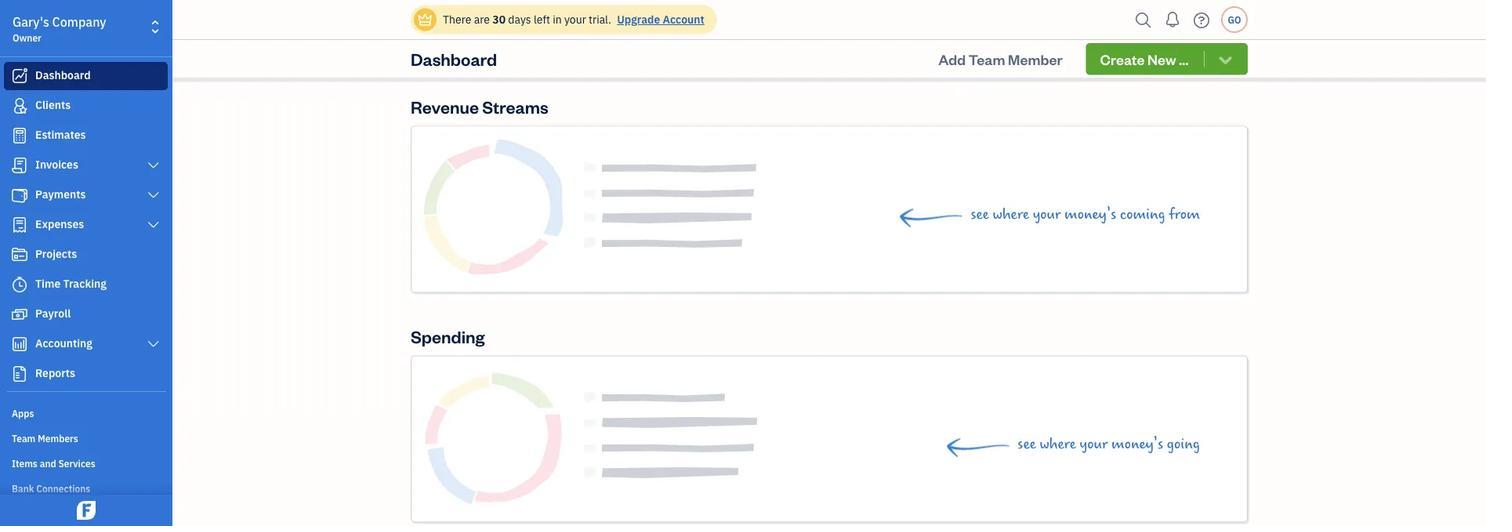 Task type: describe. For each thing, give the bounding box(es) containing it.
invoice image
[[10, 158, 29, 173]]

expenses link
[[4, 211, 168, 239]]

items and services link
[[4, 451, 168, 474]]

reports link
[[4, 360, 168, 388]]

1 horizontal spatial dashboard
[[411, 48, 497, 70]]

there
[[443, 12, 472, 27]]

days
[[508, 12, 531, 27]]

team members
[[12, 432, 78, 445]]

project image
[[10, 247, 29, 263]]

accounting
[[35, 336, 92, 350]]

payments link
[[4, 181, 168, 209]]

from
[[1169, 206, 1200, 223]]

apps
[[12, 407, 34, 419]]

clients
[[35, 98, 71, 112]]

money's for coming
[[1065, 206, 1117, 223]]

team members link
[[4, 426, 168, 449]]

create
[[1100, 50, 1145, 68]]

see for see where your money's going
[[1018, 435, 1036, 453]]

payroll
[[35, 306, 71, 321]]

search image
[[1131, 8, 1156, 32]]

chevron large down image for payments
[[146, 189, 161, 202]]

in
[[553, 12, 562, 27]]

add
[[939, 50, 966, 68]]

0 horizontal spatial your
[[564, 12, 586, 27]]

connections
[[36, 482, 90, 495]]

see for see where your money's coming from
[[971, 206, 989, 223]]

estimates
[[35, 127, 86, 142]]

bank connections link
[[4, 476, 168, 499]]

gary's company owner
[[13, 14, 106, 44]]

coming
[[1120, 206, 1166, 223]]

items
[[12, 457, 38, 470]]

expenses
[[35, 217, 84, 231]]

your for see where your money's going
[[1080, 435, 1108, 453]]

create new …
[[1100, 50, 1189, 68]]

member
[[1008, 50, 1063, 68]]

going
[[1167, 435, 1200, 453]]

tracking
[[63, 276, 107, 291]]

payments
[[35, 187, 86, 202]]

team inside main element
[[12, 432, 35, 445]]

expense image
[[10, 217, 29, 233]]

chevron large down image
[[146, 338, 161, 350]]

clients link
[[4, 92, 168, 120]]

owner
[[13, 31, 41, 44]]

account
[[663, 12, 705, 27]]

upgrade account link
[[614, 12, 705, 27]]

gary's
[[13, 14, 49, 30]]

are
[[474, 12, 490, 27]]



Task type: vqa. For each thing, say whether or not it's contained in the screenshot.
Remove Client button
no



Task type: locate. For each thing, give the bounding box(es) containing it.
0 vertical spatial chevron large down image
[[146, 159, 161, 172]]

apps link
[[4, 401, 168, 424]]

1 horizontal spatial where
[[1040, 435, 1076, 453]]

team down apps
[[12, 432, 35, 445]]

1 chevron large down image from the top
[[146, 159, 161, 172]]

1 horizontal spatial your
[[1033, 206, 1061, 223]]

spending
[[411, 325, 485, 348]]

chevron large down image inside expenses link
[[146, 219, 161, 231]]

0 horizontal spatial dashboard
[[35, 68, 91, 82]]

projects
[[35, 247, 77, 261]]

chevron large down image inside invoices link
[[146, 159, 161, 172]]

timer image
[[10, 277, 29, 292]]

invoices
[[35, 157, 78, 172]]

your for see where your money's coming from
[[1033, 206, 1061, 223]]

main element
[[0, 0, 212, 526]]

chevron large down image down payments 'link'
[[146, 219, 161, 231]]

reports
[[35, 366, 75, 380]]

time tracking link
[[4, 270, 168, 299]]

money's
[[1065, 206, 1117, 223], [1112, 435, 1164, 453]]

projects link
[[4, 241, 168, 269]]

add team member button
[[925, 43, 1077, 75]]

your
[[564, 12, 586, 27], [1033, 206, 1061, 223], [1080, 435, 1108, 453]]

team inside button
[[969, 50, 1006, 68]]

money's left coming
[[1065, 206, 1117, 223]]

see
[[971, 206, 989, 223], [1018, 435, 1036, 453]]

0 vertical spatial team
[[969, 50, 1006, 68]]

see where your money's coming from
[[971, 206, 1200, 223]]

dashboard link
[[4, 62, 168, 90]]

1 vertical spatial team
[[12, 432, 35, 445]]

chevron large down image up expenses link
[[146, 189, 161, 202]]

1 vertical spatial your
[[1033, 206, 1061, 223]]

crown image
[[417, 11, 434, 28]]

and
[[40, 457, 56, 470]]

invoices link
[[4, 151, 168, 180]]

chevron large down image
[[146, 159, 161, 172], [146, 189, 161, 202], [146, 219, 161, 231]]

2 horizontal spatial your
[[1080, 435, 1108, 453]]

members
[[38, 432, 78, 445]]

chevrondown image
[[1217, 51, 1235, 67]]

money image
[[10, 307, 29, 322]]

accounting link
[[4, 330, 168, 358]]

payment image
[[10, 187, 29, 203]]

go
[[1228, 13, 1242, 26]]

dashboard image
[[10, 68, 29, 84]]

dashboard down there
[[411, 48, 497, 70]]

services
[[58, 457, 95, 470]]

new
[[1148, 50, 1177, 68]]

bank connections
[[12, 482, 90, 495]]

0 vertical spatial see
[[971, 206, 989, 223]]

0 horizontal spatial see
[[971, 206, 989, 223]]

estimates link
[[4, 122, 168, 150]]

see where your money's going
[[1018, 435, 1200, 453]]

client image
[[10, 98, 29, 114]]

time
[[35, 276, 61, 291]]

1 vertical spatial chevron large down image
[[146, 189, 161, 202]]

items and services
[[12, 457, 95, 470]]

money's left going
[[1112, 435, 1164, 453]]

revenue
[[411, 96, 479, 118]]

0 vertical spatial where
[[993, 206, 1029, 223]]

upgrade
[[617, 12, 660, 27]]

bank
[[12, 482, 34, 495]]

add team member
[[939, 50, 1063, 68]]

notifications image
[[1160, 4, 1185, 35]]

dashboard up clients
[[35, 68, 91, 82]]

estimate image
[[10, 128, 29, 143]]

2 vertical spatial your
[[1080, 435, 1108, 453]]

30
[[493, 12, 506, 27]]

chevron large down image for expenses
[[146, 219, 161, 231]]

3 chevron large down image from the top
[[146, 219, 161, 231]]

report image
[[10, 366, 29, 382]]

left
[[534, 12, 550, 27]]

1 vertical spatial where
[[1040, 435, 1076, 453]]

team
[[969, 50, 1006, 68], [12, 432, 35, 445]]

0 horizontal spatial where
[[993, 206, 1029, 223]]

0 horizontal spatial team
[[12, 432, 35, 445]]

where
[[993, 206, 1029, 223], [1040, 435, 1076, 453]]

1 vertical spatial see
[[1018, 435, 1036, 453]]

0 vertical spatial money's
[[1065, 206, 1117, 223]]

team right add
[[969, 50, 1006, 68]]

…
[[1179, 50, 1189, 68]]

1 horizontal spatial see
[[1018, 435, 1036, 453]]

go button
[[1222, 6, 1248, 33]]

freshbooks image
[[74, 501, 99, 520]]

1 vertical spatial money's
[[1112, 435, 1164, 453]]

dashboard inside main element
[[35, 68, 91, 82]]

go to help image
[[1189, 8, 1214, 32]]

0 vertical spatial your
[[564, 12, 586, 27]]

revenue streams
[[411, 96, 549, 118]]

where for see where your money's coming from
[[993, 206, 1029, 223]]

streams
[[482, 96, 549, 118]]

chevron large down image for invoices
[[146, 159, 161, 172]]

chevron large down image down estimates link
[[146, 159, 161, 172]]

payroll link
[[4, 300, 168, 329]]

there are 30 days left in your trial. upgrade account
[[443, 12, 705, 27]]

money's for going
[[1112, 435, 1164, 453]]

create new … button
[[1086, 43, 1248, 75]]

company
[[52, 14, 106, 30]]

2 vertical spatial chevron large down image
[[146, 219, 161, 231]]

time tracking
[[35, 276, 107, 291]]

where for see where your money's going
[[1040, 435, 1076, 453]]

1 horizontal spatial team
[[969, 50, 1006, 68]]

trial.
[[589, 12, 611, 27]]

2 chevron large down image from the top
[[146, 189, 161, 202]]

chevron large down image inside payments 'link'
[[146, 189, 161, 202]]

chart image
[[10, 336, 29, 352]]

dashboard
[[411, 48, 497, 70], [35, 68, 91, 82]]



